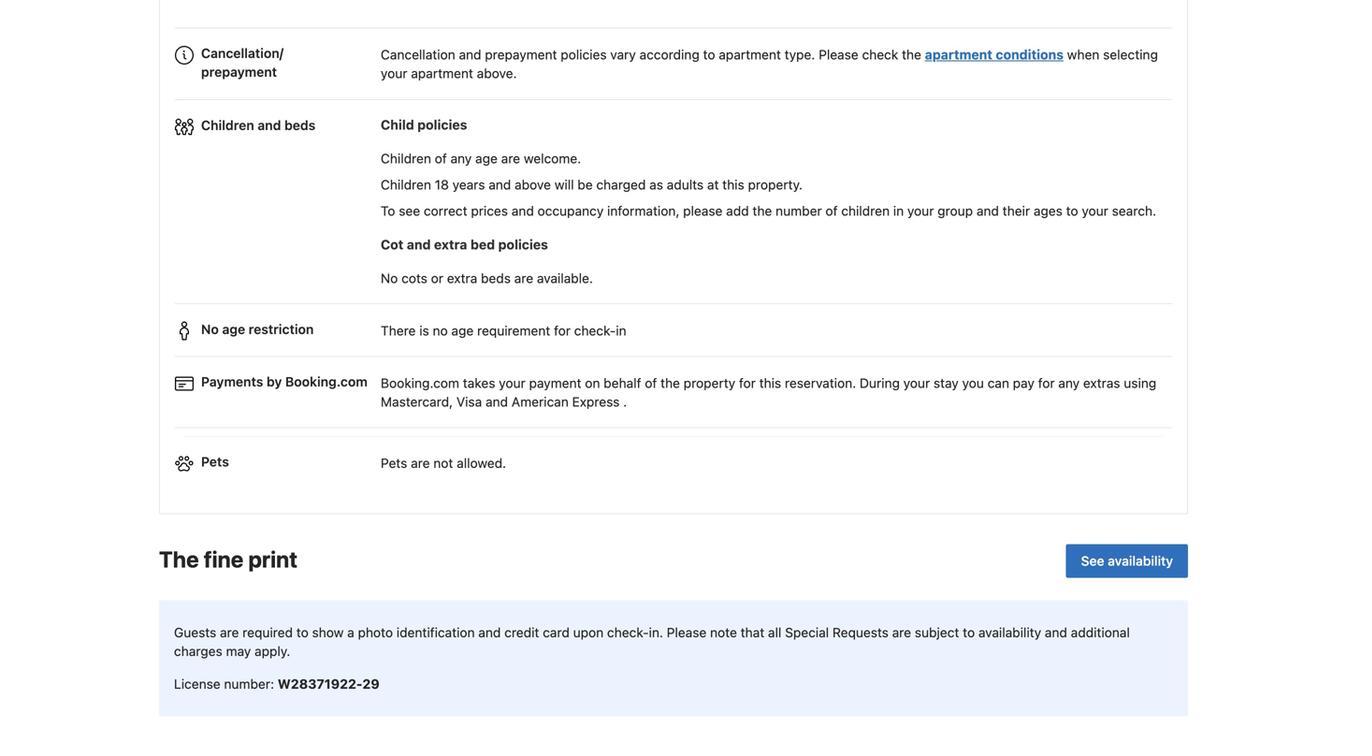 Task type: describe. For each thing, give the bounding box(es) containing it.
1 vertical spatial extra
[[447, 270, 478, 286]]

requests
[[833, 625, 889, 640]]

in.
[[649, 625, 664, 640]]

upon
[[573, 625, 604, 640]]

to left show
[[297, 625, 309, 640]]

add
[[726, 203, 749, 218]]

2 horizontal spatial for
[[1039, 375, 1055, 391]]

​visa
[[457, 394, 482, 410]]

fine
[[204, 546, 244, 572]]

will
[[555, 177, 574, 192]]

children of any age are welcome.
[[381, 151, 581, 166]]

are up above on the top of page
[[501, 151, 520, 166]]

adults
[[667, 177, 704, 192]]

cots
[[402, 270, 428, 286]]

pets are not allowed.
[[381, 456, 506, 471]]

information,
[[607, 203, 680, 218]]

print
[[248, 546, 298, 572]]

1 horizontal spatial policies
[[498, 237, 548, 252]]

extras
[[1084, 375, 1121, 391]]

0 vertical spatial beds
[[285, 117, 316, 133]]

cancellation and prepayment policies vary according to apartment type. please check the apartment conditions
[[381, 47, 1064, 62]]

0 horizontal spatial of
[[435, 151, 447, 166]]

cancellation/
[[201, 45, 284, 61]]

payments
[[201, 374, 263, 389]]

photo
[[358, 625, 393, 640]]

credit
[[505, 625, 539, 640]]

are left subject
[[893, 625, 912, 640]]

0 vertical spatial in
[[894, 203, 904, 218]]

29
[[363, 676, 380, 692]]

no
[[433, 323, 448, 338]]

see availability
[[1082, 553, 1174, 569]]

no cots or extra beds are available.
[[381, 270, 593, 286]]

on
[[585, 375, 600, 391]]

available.
[[537, 270, 593, 286]]

ages
[[1034, 203, 1063, 218]]

group
[[938, 203, 974, 218]]

to right ages
[[1067, 203, 1079, 218]]

to
[[381, 203, 395, 218]]

note
[[710, 625, 737, 640]]

and inside "booking.com takes your payment on behalf of the property for this reservation. during your stay you can pay for any extras using mastercard, ​visa  and  american express ."
[[486, 394, 508, 410]]

that
[[741, 625, 765, 640]]

apartment inside "when selecting your apartment above."
[[411, 66, 474, 81]]

children for children and beds
[[201, 117, 254, 133]]

behalf
[[604, 375, 642, 391]]

cancellation
[[381, 47, 456, 62]]

see
[[399, 203, 420, 218]]

booking.com takes your payment on behalf of the property for this reservation. during your stay you can pay for any extras using mastercard, ​visa  and  american express .
[[381, 375, 1157, 410]]

years
[[453, 177, 485, 192]]

no for no age restriction
[[201, 321, 219, 337]]

selecting
[[1104, 47, 1159, 62]]

0 vertical spatial please
[[819, 47, 859, 62]]

0 vertical spatial any
[[451, 151, 472, 166]]

type.
[[785, 47, 816, 62]]

express
[[572, 394, 620, 410]]

check- inside guests are required to show a photo identification and credit card upon check-in. please note that all special requests are subject to availability and additional charges may apply.
[[607, 625, 649, 640]]

payment
[[529, 375, 582, 391]]

and down cancellation/ prepayment
[[258, 117, 281, 133]]

mastercard,
[[381, 394, 453, 410]]

1 vertical spatial policies
[[418, 117, 467, 132]]

using
[[1124, 375, 1157, 391]]

cancellation/ prepayment
[[201, 45, 284, 80]]

their
[[1003, 203, 1031, 218]]

show
[[312, 625, 344, 640]]

is
[[420, 323, 429, 338]]

according
[[640, 47, 700, 62]]

restriction
[[249, 321, 314, 337]]

number:
[[224, 676, 274, 692]]

allowed.
[[457, 456, 506, 471]]

reservation.
[[785, 375, 857, 391]]

above.
[[477, 66, 517, 81]]

identification
[[397, 625, 475, 640]]

card
[[543, 625, 570, 640]]

are left not at the left of the page
[[411, 456, 430, 471]]

and down above on the top of page
[[512, 203, 534, 218]]

when selecting your apartment above.
[[381, 47, 1159, 81]]

and up above.
[[459, 47, 482, 62]]

and left additional
[[1045, 625, 1068, 640]]

or
[[431, 270, 444, 286]]

welcome.
[[524, 151, 581, 166]]

0 horizontal spatial in
[[616, 323, 627, 338]]

as
[[650, 177, 664, 192]]

search.
[[1113, 203, 1157, 218]]

guests are required to show a photo identification and credit card upon check-in. please note that all special requests are subject to availability and additional charges may apply.
[[174, 625, 1130, 659]]

1 vertical spatial the
[[753, 203, 772, 218]]

children for children 18 years and above will be charged as adults at this property.
[[381, 177, 431, 192]]

your right takes
[[499, 375, 526, 391]]

occupancy
[[538, 203, 604, 218]]

.
[[624, 394, 627, 410]]

license
[[174, 676, 221, 692]]

stay
[[934, 375, 959, 391]]

during
[[860, 375, 900, 391]]

check
[[862, 47, 899, 62]]



Task type: vqa. For each thing, say whether or not it's contained in the screenshot.
left friendly
no



Task type: locate. For each thing, give the bounding box(es) containing it.
pets for pets
[[201, 454, 229, 470]]

0 vertical spatial the
[[902, 47, 922, 62]]

for
[[554, 323, 571, 338], [739, 375, 756, 391], [1039, 375, 1055, 391]]

no for no cots or extra beds are available.
[[381, 270, 398, 286]]

pets
[[201, 454, 229, 470], [381, 456, 407, 471]]

booking.com up mastercard, in the bottom left of the page
[[381, 375, 460, 391]]

your
[[381, 66, 408, 81], [908, 203, 935, 218], [1082, 203, 1109, 218], [499, 375, 526, 391], [904, 375, 931, 391]]

of inside "booking.com takes your payment on behalf of the property for this reservation. during your stay you can pay for any extras using mastercard, ​visa  and  american express ."
[[645, 375, 657, 391]]

1 horizontal spatial the
[[753, 203, 772, 218]]

children for children of any age are welcome.
[[381, 151, 431, 166]]

your left search.
[[1082, 203, 1109, 218]]

policies left vary
[[561, 47, 607, 62]]

prices
[[471, 203, 508, 218]]

children 18 years and above will be charged as adults at this property.
[[381, 177, 803, 192]]

children and beds
[[201, 117, 316, 133]]

1 horizontal spatial age
[[452, 323, 474, 338]]

you
[[963, 375, 985, 391]]

1 vertical spatial beds
[[481, 270, 511, 286]]

0 horizontal spatial beds
[[285, 117, 316, 133]]

0 horizontal spatial any
[[451, 151, 472, 166]]

child policies
[[381, 117, 467, 132]]

0 horizontal spatial prepayment
[[201, 64, 277, 80]]

there
[[381, 323, 416, 338]]

prepayment inside cancellation/ prepayment
[[201, 64, 277, 80]]

no age restriction
[[201, 321, 314, 337]]

1 horizontal spatial this
[[760, 375, 782, 391]]

please
[[683, 203, 723, 218]]

1 horizontal spatial no
[[381, 270, 398, 286]]

policies
[[561, 47, 607, 62], [418, 117, 467, 132], [498, 237, 548, 252]]

above
[[515, 177, 551, 192]]

2 horizontal spatial apartment
[[925, 47, 993, 62]]

at
[[708, 177, 719, 192]]

in right children
[[894, 203, 904, 218]]

2 horizontal spatial age
[[476, 151, 498, 166]]

in
[[894, 203, 904, 218], [616, 323, 627, 338]]

your left stay
[[904, 375, 931, 391]]

of right number
[[826, 203, 838, 218]]

18
[[435, 177, 449, 192]]

and left the their
[[977, 203, 1000, 218]]

check- right upon
[[607, 625, 649, 640]]

any left extras at the right
[[1059, 375, 1080, 391]]

license number: w28371922-29
[[174, 676, 380, 692]]

your inside "when selecting your apartment above."
[[381, 66, 408, 81]]

availability inside guests are required to show a photo identification and credit card upon check-in. please note that all special requests are subject to availability and additional charges may apply.
[[979, 625, 1042, 640]]

to right according
[[703, 47, 716, 62]]

the right 'check' at the right top of page
[[902, 47, 922, 62]]

1 horizontal spatial availability
[[1108, 553, 1174, 569]]

0 vertical spatial this
[[723, 177, 745, 192]]

the
[[159, 546, 199, 572]]

please right in.
[[667, 625, 707, 640]]

0 vertical spatial check-
[[574, 323, 616, 338]]

age for children
[[476, 151, 498, 166]]

0 vertical spatial children
[[201, 117, 254, 133]]

0 vertical spatial extra
[[434, 237, 467, 252]]

0 horizontal spatial please
[[667, 625, 707, 640]]

1 horizontal spatial for
[[739, 375, 756, 391]]

to right subject
[[963, 625, 975, 640]]

booking.com
[[285, 374, 368, 389], [381, 375, 460, 391]]

pets down payments
[[201, 454, 229, 470]]

this right at
[[723, 177, 745, 192]]

to see correct prices and occupancy information, please add the number of children in your group and their ages to your search.
[[381, 203, 1157, 218]]

availability right see
[[1108, 553, 1174, 569]]

2 horizontal spatial of
[[826, 203, 838, 218]]

prepayment up above.
[[485, 47, 557, 62]]

age up years
[[476, 151, 498, 166]]

for right requirement
[[554, 323, 571, 338]]

required
[[243, 625, 293, 640]]

your left the group
[[908, 203, 935, 218]]

be
[[578, 177, 593, 192]]

no left the cots
[[381, 270, 398, 286]]

correct
[[424, 203, 468, 218]]

policies right bed
[[498, 237, 548, 252]]

may
[[226, 644, 251, 659]]

please right type.
[[819, 47, 859, 62]]

0 horizontal spatial booking.com
[[285, 374, 368, 389]]

a
[[347, 625, 354, 640]]

2 vertical spatial children
[[381, 177, 431, 192]]

1 horizontal spatial apartment
[[719, 47, 781, 62]]

and up prices
[[489, 177, 511, 192]]

any up years
[[451, 151, 472, 166]]

1 vertical spatial any
[[1059, 375, 1080, 391]]

of right behalf
[[645, 375, 657, 391]]

children down cancellation/ prepayment
[[201, 117, 254, 133]]

children
[[842, 203, 890, 218]]

any inside "booking.com takes your payment on behalf of the property for this reservation. during your stay you can pay for any extras using mastercard, ​visa  and  american express ."
[[1059, 375, 1080, 391]]

not
[[434, 456, 453, 471]]

1 horizontal spatial prepayment
[[485, 47, 557, 62]]

1 vertical spatial prepayment
[[201, 64, 277, 80]]

apply.
[[255, 644, 290, 659]]

1 horizontal spatial any
[[1059, 375, 1080, 391]]

and down takes
[[486, 394, 508, 410]]

can
[[988, 375, 1010, 391]]

0 horizontal spatial the
[[661, 375, 680, 391]]

apartment left type.
[[719, 47, 781, 62]]

are left available.
[[515, 270, 534, 286]]

1 vertical spatial of
[[826, 203, 838, 218]]

1 vertical spatial this
[[760, 375, 782, 391]]

age left restriction
[[222, 321, 245, 337]]

the right add
[[753, 203, 772, 218]]

prepayment down cancellation/
[[201, 64, 277, 80]]

the fine print
[[159, 546, 298, 572]]

to
[[703, 47, 716, 62], [1067, 203, 1079, 218], [297, 625, 309, 640], [963, 625, 975, 640]]

2 horizontal spatial policies
[[561, 47, 607, 62]]

2 vertical spatial of
[[645, 375, 657, 391]]

no
[[381, 270, 398, 286], [201, 321, 219, 337]]

there is no age requirement for check-in
[[381, 323, 627, 338]]

for right pay
[[1039, 375, 1055, 391]]

apartment down cancellation
[[411, 66, 474, 81]]

0 horizontal spatial apartment
[[411, 66, 474, 81]]

check- up on
[[574, 323, 616, 338]]

of up 18
[[435, 151, 447, 166]]

and
[[459, 47, 482, 62], [258, 117, 281, 133], [489, 177, 511, 192], [512, 203, 534, 218], [977, 203, 1000, 218], [407, 237, 431, 252], [486, 394, 508, 410], [479, 625, 501, 640], [1045, 625, 1068, 640]]

children
[[201, 117, 254, 133], [381, 151, 431, 166], [381, 177, 431, 192]]

and right cot
[[407, 237, 431, 252]]

1 vertical spatial please
[[667, 625, 707, 640]]

1 vertical spatial in
[[616, 323, 627, 338]]

children up see
[[381, 177, 431, 192]]

0 horizontal spatial for
[[554, 323, 571, 338]]

1 vertical spatial availability
[[979, 625, 1042, 640]]

cot and extra bed policies
[[381, 237, 548, 252]]

0 horizontal spatial availability
[[979, 625, 1042, 640]]

no up payments
[[201, 321, 219, 337]]

availability right subject
[[979, 625, 1042, 640]]

children down child
[[381, 151, 431, 166]]

1 horizontal spatial please
[[819, 47, 859, 62]]

this left reservation.
[[760, 375, 782, 391]]

special
[[785, 625, 829, 640]]

the
[[902, 47, 922, 62], [753, 203, 772, 218], [661, 375, 680, 391]]

booking.com right by
[[285, 374, 368, 389]]

vary
[[611, 47, 636, 62]]

booking.com inside "booking.com takes your payment on behalf of the property for this reservation. during your stay you can pay for any extras using mastercard, ​visa  and  american express ."
[[381, 375, 460, 391]]

0 vertical spatial availability
[[1108, 553, 1174, 569]]

property
[[684, 375, 736, 391]]

apartment
[[719, 47, 781, 62], [925, 47, 993, 62], [411, 66, 474, 81]]

0 horizontal spatial policies
[[418, 117, 467, 132]]

0 horizontal spatial pets
[[201, 454, 229, 470]]

your down cancellation
[[381, 66, 408, 81]]

for right property
[[739, 375, 756, 391]]

guests
[[174, 625, 216, 640]]

child
[[381, 117, 414, 132]]

see availability button
[[1067, 544, 1189, 578]]

1 horizontal spatial of
[[645, 375, 657, 391]]

see
[[1082, 553, 1105, 569]]

payments by booking.com
[[201, 374, 368, 389]]

0 vertical spatial prepayment
[[485, 47, 557, 62]]

takes
[[463, 375, 496, 391]]

1 vertical spatial no
[[201, 321, 219, 337]]

the inside "booking.com takes your payment on behalf of the property for this reservation. during your stay you can pay for any extras using mastercard, ​visa  and  american express ."
[[661, 375, 680, 391]]

charges
[[174, 644, 223, 659]]

pay
[[1013, 375, 1035, 391]]

pets left not at the left of the page
[[381, 456, 407, 471]]

extra right or
[[447, 270, 478, 286]]

requirement
[[477, 323, 551, 338]]

extra left bed
[[434, 237, 467, 252]]

by
[[267, 374, 282, 389]]

additional
[[1071, 625, 1130, 640]]

0 horizontal spatial no
[[201, 321, 219, 337]]

in up behalf
[[616, 323, 627, 338]]

this inside "booking.com takes your payment on behalf of the property for this reservation. during your stay you can pay for any extras using mastercard, ​visa  and  american express ."
[[760, 375, 782, 391]]

number
[[776, 203, 822, 218]]

age for there
[[452, 323, 474, 338]]

policies right child
[[418, 117, 467, 132]]

0 horizontal spatial age
[[222, 321, 245, 337]]

1 horizontal spatial pets
[[381, 456, 407, 471]]

subject
[[915, 625, 960, 640]]

w28371922-
[[278, 676, 363, 692]]

1 vertical spatial children
[[381, 151, 431, 166]]

cot
[[381, 237, 404, 252]]

check-
[[574, 323, 616, 338], [607, 625, 649, 640]]

1 vertical spatial check-
[[607, 625, 649, 640]]

any
[[451, 151, 472, 166], [1059, 375, 1080, 391]]

charged
[[597, 177, 646, 192]]

american
[[512, 394, 569, 410]]

apartment conditions link
[[925, 47, 1064, 62]]

availability
[[1108, 553, 1174, 569], [979, 625, 1042, 640]]

please inside guests are required to show a photo identification and credit card upon check-in. please note that all special requests are subject to availability and additional charges may apply.
[[667, 625, 707, 640]]

0 vertical spatial no
[[381, 270, 398, 286]]

1 horizontal spatial booking.com
[[381, 375, 460, 391]]

1 horizontal spatial beds
[[481, 270, 511, 286]]

apartment left the conditions
[[925, 47, 993, 62]]

and left credit
[[479, 625, 501, 640]]

all
[[768, 625, 782, 640]]

pets for pets are not allowed.
[[381, 456, 407, 471]]

2 horizontal spatial the
[[902, 47, 922, 62]]

0 vertical spatial policies
[[561, 47, 607, 62]]

age right no
[[452, 323, 474, 338]]

bed
[[471, 237, 495, 252]]

1 horizontal spatial in
[[894, 203, 904, 218]]

2 vertical spatial the
[[661, 375, 680, 391]]

0 horizontal spatial this
[[723, 177, 745, 192]]

property.
[[748, 177, 803, 192]]

0 vertical spatial of
[[435, 151, 447, 166]]

are up may
[[220, 625, 239, 640]]

2 vertical spatial policies
[[498, 237, 548, 252]]

the left property
[[661, 375, 680, 391]]

availability inside button
[[1108, 553, 1174, 569]]



